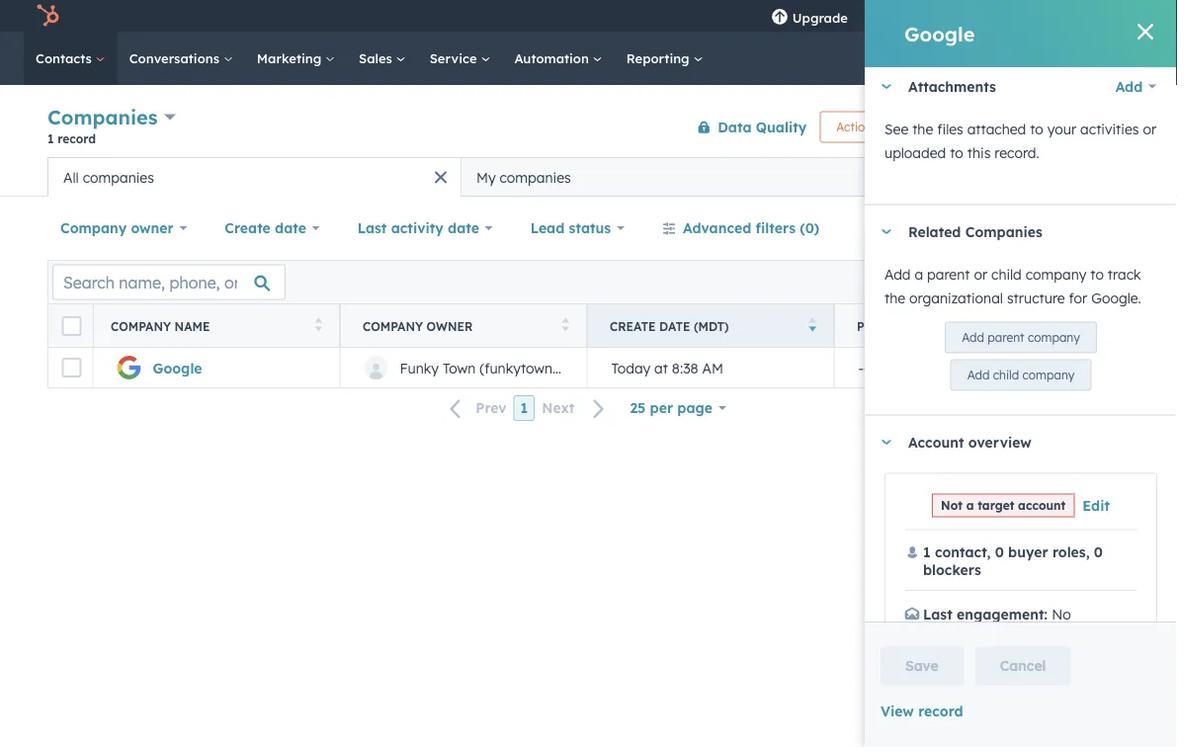 Task type: describe. For each thing, give the bounding box(es) containing it.
service
[[430, 50, 481, 66]]

4 - from the left
[[1112, 359, 1117, 377]]

conversations link
[[117, 32, 245, 85]]

caret image
[[881, 84, 893, 89]]

create date button
[[212, 209, 333, 248]]

date inside the create date popup button
[[275, 220, 307, 237]]

the inside add a parent or child company to track the organizational structure for google.
[[885, 289, 906, 307]]

funky town image
[[1067, 7, 1085, 25]]

edit button
[[1075, 494, 1111, 518]]

caret image for related companies
[[881, 229, 893, 234]]

automation
[[515, 50, 593, 66]]

funky
[[400, 359, 439, 377]]

calling icon image
[[876, 8, 894, 25]]

my
[[477, 169, 496, 186]]

a for add
[[915, 265, 924, 283]]

next button
[[535, 396, 618, 422]]

my companies button
[[461, 157, 875, 197]]

data quality
[[718, 118, 807, 136]]

a for not
[[967, 498, 975, 513]]

last activity date button
[[345, 209, 506, 248]]

25 per page
[[630, 400, 713, 417]]

add parent company button
[[946, 322, 1098, 353]]

service link
[[418, 32, 503, 85]]

hubspot image
[[36, 4, 59, 28]]

import
[[936, 120, 975, 135]]

2 -- from the left
[[1106, 359, 1117, 377]]

structure
[[1008, 289, 1066, 307]]

phone
[[858, 319, 901, 334]]

press to sort. image for number
[[1057, 318, 1064, 332]]

1 - from the left
[[859, 359, 864, 377]]

see
[[885, 120, 909, 137]]

1 for 1 contact , 0 buyer roles ,
[[924, 544, 931, 561]]

1 for 1
[[521, 400, 528, 417]]

number
[[904, 319, 957, 334]]

close image
[[1138, 24, 1154, 40]]

marketing link
[[245, 32, 347, 85]]

last activi
[[1105, 319, 1178, 334]]

1 record
[[47, 131, 96, 146]]

related companies button
[[865, 205, 1158, 259]]

overview
[[969, 434, 1032, 451]]

sales
[[359, 50, 396, 66]]

Search HubSpot search field
[[900, 42, 1142, 75]]

save button
[[881, 647, 964, 686]]

parent inside add a parent or child company to track the organizational structure for google.
[[928, 265, 971, 283]]

prev
[[476, 400, 507, 417]]

conversations
[[129, 50, 223, 66]]

company name
[[111, 319, 210, 334]]

import button
[[919, 111, 992, 143]]

1 press to sort. element from the left
[[315, 318, 322, 335]]

per
[[650, 400, 674, 417]]

engagement
[[924, 630, 1007, 647]]

advanced
[[683, 220, 752, 237]]

account
[[1019, 498, 1066, 513]]

data
[[718, 118, 752, 136]]

create for create company
[[1021, 120, 1058, 135]]

or inside see the files attached to your activities or uploaded to this record.
[[1144, 120, 1157, 137]]

edit for edit columns
[[1041, 275, 1063, 290]]

1 for 1 record
[[47, 131, 54, 146]]

marketing
[[257, 50, 325, 66]]

attachments
[[909, 78, 997, 95]]

related
[[909, 223, 962, 240]]

filters
[[756, 220, 796, 237]]

marketplaces button
[[906, 0, 947, 32]]

notifications image
[[1026, 9, 1043, 27]]

company down add parent company
[[1023, 368, 1075, 383]]

uploaded
[[885, 144, 947, 161]]

see the files attached to your activities or uploaded to this record.
[[885, 120, 1157, 161]]

this
[[968, 144, 991, 161]]

-- button
[[835, 348, 1082, 388]]

status
[[569, 220, 611, 237]]

company left name
[[111, 319, 171, 334]]

add for add parent company
[[963, 330, 985, 345]]

buyer
[[1009, 544, 1049, 561]]

last for last engagement:
[[924, 606, 953, 623]]

last for last activity date
[[358, 220, 387, 237]]

for
[[1070, 289, 1088, 307]]

the inside see the files attached to your activities or uploaded to this record.
[[913, 120, 934, 137]]

last for last activi
[[1105, 319, 1135, 334]]

activity
[[391, 220, 444, 237]]

calling icon button
[[868, 3, 902, 29]]

press to sort. element for company owner
[[562, 318, 570, 335]]

1 contact , 0 buyer roles ,
[[924, 544, 1095, 561]]

0 horizontal spatial google
[[153, 359, 202, 377]]

2 , from the left
[[1087, 544, 1091, 561]]

search image
[[1136, 51, 1150, 65]]

view record link
[[881, 703, 964, 721]]

columns
[[1066, 275, 1113, 290]]

create company
[[1021, 120, 1114, 135]]

add for add a parent or child company to track the organizational structure for google.
[[885, 265, 911, 283]]

today at 8:38 am
[[612, 359, 724, 377]]

companies inside dropdown button
[[966, 223, 1043, 240]]

funky button
[[1055, 0, 1152, 32]]

1 button
[[514, 396, 535, 421]]

company down structure at the right of page
[[1029, 330, 1081, 345]]

press to sort. element for phone number
[[1057, 318, 1064, 335]]

cancel
[[1001, 658, 1047, 675]]

contacts
[[36, 50, 96, 66]]

marketplaces image
[[918, 9, 936, 27]]

funky town (funkytownclown1@gmail.com)
[[400, 359, 683, 377]]

contact
[[936, 544, 988, 561]]

company inside add a parent or child company to track the organizational structure for google.
[[1026, 265, 1087, 283]]

upgrade image
[[771, 9, 789, 27]]

help image
[[959, 9, 977, 27]]

add child company
[[968, 368, 1075, 383]]

actions button
[[820, 111, 907, 143]]

view
[[881, 703, 915, 721]]

activities
[[1081, 120, 1140, 137]]

settings link
[[989, 5, 1014, 26]]

activi
[[1138, 319, 1178, 334]]

attachments button
[[865, 60, 1096, 113]]

0 inside 0 blockers
[[1095, 544, 1104, 561]]

create date
[[225, 220, 307, 237]]

funky town (funkytownclown1@gmail.com) button
[[340, 348, 683, 388]]

company inside the companies banner
[[1061, 120, 1114, 135]]

add a parent or child company to track the organizational structure for google.
[[885, 265, 1142, 307]]

prev button
[[438, 396, 514, 422]]

next
[[542, 400, 575, 417]]

child inside add a parent or child company to track the organizational structure for google.
[[992, 265, 1022, 283]]

my companies
[[477, 169, 571, 186]]

company inside popup button
[[60, 220, 127, 237]]

target
[[978, 498, 1015, 513]]



Task type: vqa. For each thing, say whether or not it's contained in the screenshot.
first Press to sort. element
yes



Task type: locate. For each thing, give the bounding box(es) containing it.
last inside 'last activity date' popup button
[[358, 220, 387, 237]]

export button
[[954, 270, 1016, 295]]

1 vertical spatial owner
[[427, 319, 473, 334]]

add down search image
[[1116, 78, 1144, 95]]

record for 1 record
[[58, 131, 96, 146]]

edit columns button
[[1028, 270, 1126, 295]]

0 horizontal spatial create
[[225, 220, 271, 237]]

companies
[[83, 169, 154, 186], [500, 169, 571, 186]]

companies up 1 record
[[47, 105, 158, 130]]

1 vertical spatial caret image
[[881, 440, 893, 445]]

name
[[175, 319, 210, 334]]

2 horizontal spatial press to sort. element
[[1057, 318, 1064, 335]]

press to sort. image up (funkytownclown1@gmail.com)
[[562, 318, 570, 332]]

actions
[[837, 120, 878, 135]]

company up structure at the right of page
[[1026, 265, 1087, 283]]

create up today
[[610, 319, 656, 334]]

0 horizontal spatial parent
[[928, 265, 971, 283]]

google link
[[153, 359, 202, 377]]

0 vertical spatial child
[[992, 265, 1022, 283]]

create down all companies button
[[225, 220, 271, 237]]

add inside add a parent or child company to track the organizational structure for google.
[[885, 265, 911, 283]]

edit up roles
[[1083, 497, 1111, 514]]

0 vertical spatial last
[[358, 220, 387, 237]]

1 -- from the left
[[859, 359, 870, 377]]

create inside popup button
[[225, 220, 271, 237]]

0 vertical spatial caret image
[[881, 229, 893, 234]]

0 horizontal spatial 1
[[47, 131, 54, 146]]

or
[[1144, 120, 1157, 137], [975, 265, 988, 283]]

0 horizontal spatial the
[[885, 289, 906, 307]]

company down add popup button
[[1061, 120, 1114, 135]]

companies for my companies
[[500, 169, 571, 186]]

companies inside popup button
[[47, 105, 158, 130]]

quality
[[756, 118, 807, 136]]

, down edit button
[[1087, 544, 1091, 561]]

2 caret image from the top
[[881, 440, 893, 445]]

1 horizontal spatial a
[[967, 498, 975, 513]]

companies button
[[47, 103, 176, 132]]

1 caret image from the top
[[881, 229, 893, 234]]

add up -- button
[[963, 330, 985, 345]]

parent inside button
[[988, 330, 1025, 345]]

blockers
[[924, 561, 982, 578]]

1 vertical spatial last
[[1105, 319, 1135, 334]]

date right activity
[[448, 220, 480, 237]]

1 horizontal spatial press to sort. image
[[1057, 318, 1064, 332]]

1 horizontal spatial create
[[610, 319, 656, 334]]

0 vertical spatial create
[[1021, 120, 1058, 135]]

--
[[859, 359, 870, 377], [1106, 359, 1117, 377]]

1 horizontal spatial the
[[913, 120, 934, 137]]

2 companies from the left
[[500, 169, 571, 186]]

not
[[942, 498, 963, 513]]

google
[[905, 21, 976, 46], [153, 359, 202, 377]]

descending sort. press to sort ascending. image
[[810, 318, 817, 332]]

1 vertical spatial create
[[225, 220, 271, 237]]

company owner up funky
[[363, 319, 473, 334]]

upgrade
[[793, 9, 849, 26]]

caret image
[[881, 229, 893, 234], [881, 440, 893, 445]]

a inside add a parent or child company to track the organizational structure for google.
[[915, 265, 924, 283]]

view record
[[881, 703, 964, 721]]

press to sort. image down structure at the right of page
[[1057, 318, 1064, 332]]

0 right roles
[[1095, 544, 1104, 561]]

1 down contacts
[[47, 131, 54, 146]]

0 blockers
[[924, 544, 1104, 578]]

roles
[[1053, 544, 1087, 561]]

edit inside "button"
[[1041, 275, 1063, 290]]

2 vertical spatial create
[[610, 319, 656, 334]]

funky
[[1089, 7, 1123, 24]]

1 , from the left
[[988, 544, 991, 561]]

pagination navigation
[[438, 395, 618, 422]]

edit inside button
[[1083, 497, 1111, 514]]

create inside button
[[1021, 120, 1058, 135]]

automation link
[[503, 32, 615, 85]]

all companies button
[[47, 157, 461, 197]]

0 vertical spatial google
[[905, 21, 976, 46]]

1 horizontal spatial owner
[[427, 319, 473, 334]]

reporting link
[[615, 32, 716, 85]]

company owner inside 'company owner' popup button
[[60, 220, 174, 237]]

organizational
[[910, 289, 1004, 307]]

menu item
[[862, 0, 866, 32]]

1 vertical spatial record
[[919, 703, 964, 721]]

0 horizontal spatial last
[[358, 220, 387, 237]]

1 vertical spatial or
[[975, 265, 988, 283]]

0 horizontal spatial companies
[[83, 169, 154, 186]]

create company button
[[1004, 111, 1131, 143]]

1 horizontal spatial companies
[[966, 223, 1043, 240]]

press to sort. image for owner
[[562, 318, 570, 332]]

lead status
[[531, 220, 611, 237]]

1 inside the companies banner
[[47, 131, 54, 146]]

3 press to sort. element from the left
[[1057, 318, 1064, 335]]

company down "all companies"
[[60, 220, 127, 237]]

companies banner
[[47, 101, 1131, 157]]

search button
[[1127, 42, 1160, 75]]

2 vertical spatial 1
[[924, 544, 931, 561]]

or up organizational
[[975, 265, 988, 283]]

add up the phone number
[[885, 265, 911, 283]]

2 horizontal spatial create
[[1021, 120, 1058, 135]]

caret image for account overview
[[881, 440, 893, 445]]

0 vertical spatial owner
[[131, 220, 174, 237]]

0 vertical spatial edit
[[1041, 275, 1063, 290]]

save
[[906, 658, 939, 675]]

0 vertical spatial companies
[[47, 105, 158, 130]]

to left track
[[1091, 265, 1105, 283]]

add down add parent company
[[968, 368, 990, 383]]

0 vertical spatial record
[[58, 131, 96, 146]]

1 horizontal spatial last
[[924, 606, 953, 623]]

edit left for
[[1041, 275, 1063, 290]]

1 companies from the left
[[83, 169, 154, 186]]

last up the engagement on the bottom of page
[[924, 606, 953, 623]]

record inside the companies banner
[[58, 131, 96, 146]]

child
[[992, 265, 1022, 283], [994, 368, 1020, 383]]

0 vertical spatial a
[[915, 265, 924, 283]]

all companies
[[63, 169, 154, 186]]

0 left buyer
[[996, 544, 1005, 561]]

a up organizational
[[915, 265, 924, 283]]

add inside add parent company button
[[963, 330, 985, 345]]

companies up export
[[966, 223, 1043, 240]]

1 press to sort. image from the left
[[562, 318, 570, 332]]

1 horizontal spatial google
[[905, 21, 976, 46]]

2 press to sort. element from the left
[[562, 318, 570, 335]]

1
[[47, 131, 54, 146], [521, 400, 528, 417], [924, 544, 931, 561]]

1 horizontal spatial parent
[[988, 330, 1025, 345]]

last
[[358, 220, 387, 237], [1105, 319, 1135, 334], [924, 606, 953, 623]]

-- down last activi
[[1106, 359, 1117, 377]]

add for add child company
[[968, 368, 990, 383]]

0 horizontal spatial --
[[859, 359, 870, 377]]

owner
[[131, 220, 174, 237], [427, 319, 473, 334]]

1 vertical spatial to
[[951, 144, 964, 161]]

2 horizontal spatial to
[[1091, 265, 1105, 283]]

0 horizontal spatial date
[[275, 220, 307, 237]]

account overview button
[[865, 416, 1158, 469]]

company
[[1061, 120, 1114, 135], [1026, 265, 1087, 283], [1029, 330, 1081, 345], [1023, 368, 1075, 383]]

press to sort. element
[[315, 318, 322, 335], [562, 318, 570, 335], [1057, 318, 1064, 335]]

companies right my
[[500, 169, 571, 186]]

companies right all at the top
[[83, 169, 154, 186]]

descending sort. press to sort ascending. element
[[810, 318, 817, 335]]

1 vertical spatial the
[[885, 289, 906, 307]]

1 horizontal spatial ,
[[1087, 544, 1091, 561]]

parent up organizational
[[928, 265, 971, 283]]

1 horizontal spatial or
[[1144, 120, 1157, 137]]

not a target account
[[942, 498, 1066, 513]]

1 vertical spatial edit
[[1083, 497, 1111, 514]]

2 vertical spatial last
[[924, 606, 953, 623]]

0 vertical spatial or
[[1144, 120, 1157, 137]]

last engagement:
[[924, 606, 1053, 623]]

1 vertical spatial a
[[967, 498, 975, 513]]

owner up 'town'
[[427, 319, 473, 334]]

create for create date (mdt)
[[610, 319, 656, 334]]

0 horizontal spatial a
[[915, 265, 924, 283]]

menu containing funky
[[757, 0, 1154, 32]]

-- inside button
[[859, 359, 870, 377]]

last activity date
[[358, 220, 480, 237]]

the up the phone number
[[885, 289, 906, 307]]

edit for edit
[[1083, 497, 1111, 514]]

google up attachments
[[905, 21, 976, 46]]

engagement:
[[957, 606, 1048, 623]]

press to sort. image
[[562, 318, 570, 332], [1057, 318, 1064, 332]]

0 horizontal spatial record
[[58, 131, 96, 146]]

create up record.
[[1021, 120, 1058, 135]]

record
[[58, 131, 96, 146], [919, 703, 964, 721]]

advanced filters (0) button
[[650, 209, 833, 248]]

0 horizontal spatial press to sort. image
[[562, 318, 570, 332]]

-- down the phone
[[859, 359, 870, 377]]

company up funky
[[363, 319, 423, 334]]

menu
[[757, 0, 1154, 32]]

1 horizontal spatial record
[[919, 703, 964, 721]]

1 right prev
[[521, 400, 528, 417]]

settings image
[[992, 8, 1010, 26]]

owner inside popup button
[[131, 220, 174, 237]]

1 left contact
[[924, 544, 931, 561]]

3 - from the left
[[1106, 359, 1112, 377]]

child up structure at the right of page
[[992, 265, 1022, 283]]

1 vertical spatial 1
[[521, 400, 528, 417]]

company owner
[[60, 220, 174, 237], [363, 319, 473, 334]]

add child company button
[[951, 359, 1092, 391]]

companies for all companies
[[83, 169, 154, 186]]

child inside button
[[994, 368, 1020, 383]]

files
[[938, 120, 964, 137]]

create date (mdt)
[[610, 319, 729, 334]]

0 horizontal spatial companies
[[47, 105, 158, 130]]

1 horizontal spatial date
[[448, 220, 480, 237]]

add button
[[1103, 67, 1158, 106]]

2 horizontal spatial 1
[[924, 544, 931, 561]]

caret image inside related companies dropdown button
[[881, 229, 893, 234]]

your
[[1048, 120, 1077, 137]]

contacts link
[[24, 32, 117, 85]]

2 - from the left
[[864, 359, 870, 377]]

or right activities
[[1144, 120, 1157, 137]]

0 horizontal spatial 0
[[996, 544, 1005, 561]]

at
[[655, 359, 669, 377]]

caret image left account
[[881, 440, 893, 445]]

record right view
[[919, 703, 964, 721]]

2 press to sort. image from the left
[[1057, 318, 1064, 332]]

1 date from the left
[[275, 220, 307, 237]]

0 vertical spatial parent
[[928, 265, 971, 283]]

0 vertical spatial the
[[913, 120, 934, 137]]

1 0 from the left
[[996, 544, 1005, 561]]

0 horizontal spatial or
[[975, 265, 988, 283]]

0 horizontal spatial company owner
[[60, 220, 174, 237]]

the up the uploaded
[[913, 120, 934, 137]]

last left activity
[[358, 220, 387, 237]]

1 vertical spatial child
[[994, 368, 1020, 383]]

0 vertical spatial 1
[[47, 131, 54, 146]]

google down name
[[153, 359, 202, 377]]

1 inside button
[[521, 400, 528, 417]]

2 date from the left
[[448, 220, 480, 237]]

export
[[966, 275, 1004, 290]]

to inside add a parent or child company to track the organizational structure for google.
[[1091, 265, 1105, 283]]

today
[[612, 359, 651, 377]]

0 horizontal spatial edit
[[1041, 275, 1063, 290]]

add parent company
[[963, 330, 1081, 345]]

1 horizontal spatial to
[[1031, 120, 1044, 137]]

add inside add popup button
[[1116, 78, 1144, 95]]

help button
[[951, 0, 985, 32]]

1 horizontal spatial --
[[1106, 359, 1117, 377]]

add inside add child company button
[[968, 368, 990, 383]]

date inside 'last activity date' popup button
[[448, 220, 480, 237]]

1 horizontal spatial company owner
[[363, 319, 473, 334]]

2 0 from the left
[[1095, 544, 1104, 561]]

1 horizontal spatial 0
[[1095, 544, 1104, 561]]

1 horizontal spatial 1
[[521, 400, 528, 417]]

0 horizontal spatial to
[[951, 144, 964, 161]]

record up all at the top
[[58, 131, 96, 146]]

1 horizontal spatial press to sort. element
[[562, 318, 570, 335]]

add
[[1116, 78, 1144, 95], [885, 265, 911, 283], [963, 330, 985, 345], [968, 368, 990, 383]]

to left your
[[1031, 120, 1044, 137]]

a right not
[[967, 498, 975, 513]]

, left buyer
[[988, 544, 991, 561]]

last down google.
[[1105, 319, 1135, 334]]

to left this
[[951, 144, 964, 161]]

no engagement
[[924, 606, 1072, 647]]

caret image inside account overview dropdown button
[[881, 440, 893, 445]]

notifications button
[[1018, 0, 1051, 32]]

1 vertical spatial google
[[153, 359, 202, 377]]

25 per page button
[[618, 389, 740, 428]]

related companies
[[909, 223, 1043, 240]]

record for view record
[[919, 703, 964, 721]]

town
[[443, 359, 476, 377]]

0 horizontal spatial owner
[[131, 220, 174, 237]]

0 vertical spatial company owner
[[60, 220, 174, 237]]

(funkytownclown1@gmail.com)
[[480, 359, 683, 377]]

attached
[[968, 120, 1027, 137]]

0 horizontal spatial press to sort. element
[[315, 318, 322, 335]]

1 horizontal spatial companies
[[500, 169, 571, 186]]

0 vertical spatial to
[[1031, 120, 1044, 137]]

25
[[630, 400, 646, 417]]

parent up add child company button
[[988, 330, 1025, 345]]

company owner down "all companies"
[[60, 220, 174, 237]]

1 horizontal spatial edit
[[1083, 497, 1111, 514]]

create for create date
[[225, 220, 271, 237]]

2 vertical spatial to
[[1091, 265, 1105, 283]]

owner up search name, phone, or domain search box
[[131, 220, 174, 237]]

am
[[703, 359, 724, 377]]

1 vertical spatial company owner
[[363, 319, 473, 334]]

parent
[[928, 265, 971, 283], [988, 330, 1025, 345]]

2 horizontal spatial last
[[1105, 319, 1135, 334]]

or inside add a parent or child company to track the organizational structure for google.
[[975, 265, 988, 283]]

Search name, phone, or domain search field
[[52, 265, 286, 300]]

edit
[[1041, 275, 1063, 290], [1083, 497, 1111, 514]]

child down add parent company button
[[994, 368, 1020, 383]]

all
[[63, 169, 79, 186]]

date down all companies button
[[275, 220, 307, 237]]

caret image left related at the top right of page
[[881, 229, 893, 234]]

0 horizontal spatial ,
[[988, 544, 991, 561]]

lead status button
[[518, 209, 638, 248]]

cancel button
[[976, 647, 1072, 686]]

press to sort. image
[[315, 318, 322, 332]]

add for add
[[1116, 78, 1144, 95]]

company owner button
[[47, 209, 200, 248]]

1 vertical spatial companies
[[966, 223, 1043, 240]]

1 vertical spatial parent
[[988, 330, 1025, 345]]



